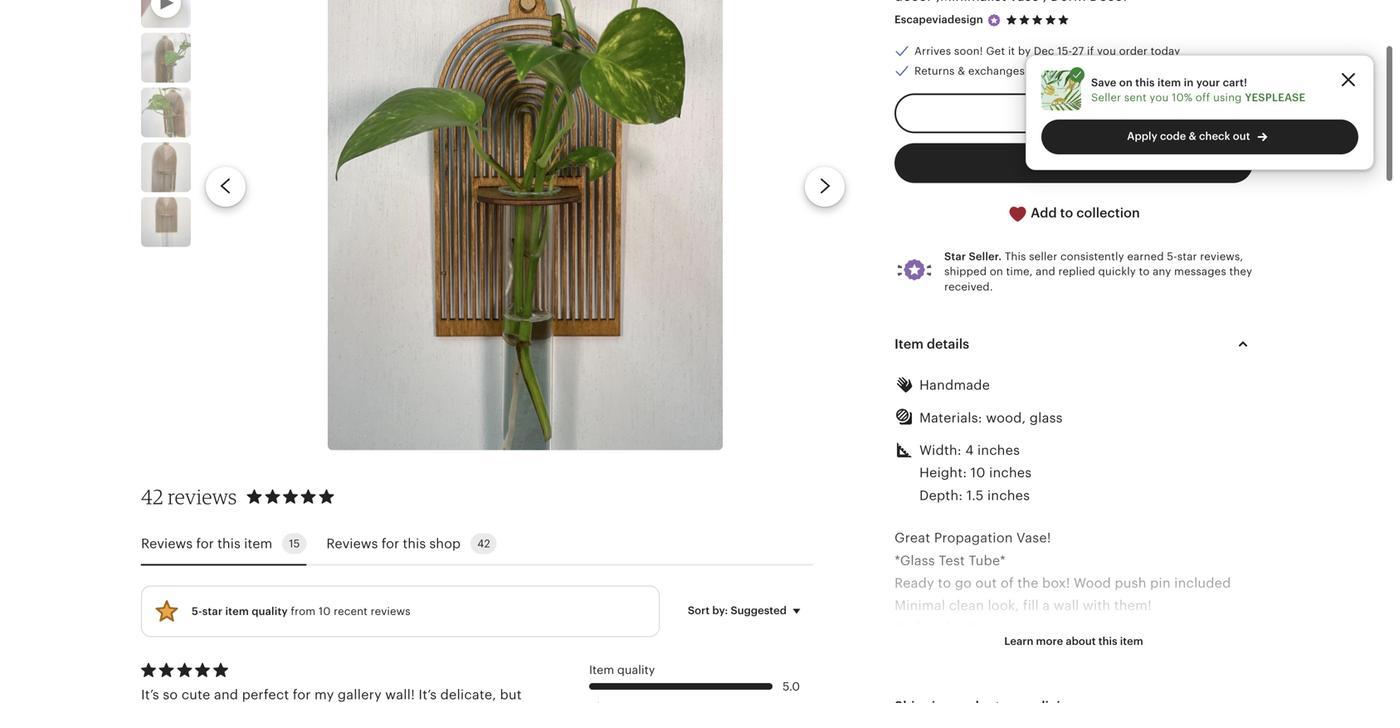 Task type: vqa. For each thing, say whether or not it's contained in the screenshot.
star in the This seller consistently earned 5-star reviews, shipped on time, and replied quickly to any messages they received.
yes



Task type: locate. For each thing, give the bounding box(es) containing it.
reviews down 42 reviews
[[141, 536, 193, 551]]

on down seller.
[[990, 265, 1003, 278]]

42 for 42
[[477, 537, 490, 550]]

for left my
[[293, 687, 311, 702]]

1 horizontal spatial on
[[1120, 76, 1133, 89]]

1 horizontal spatial &
[[1189, 130, 1197, 142]]

this inside save on this item in your cart! seller sent you 10% off using yesplease
[[1136, 76, 1155, 89]]

5.0
[[783, 680, 800, 693]]

reviews
[[141, 536, 193, 551], [327, 536, 378, 551]]

on
[[1120, 76, 1133, 89], [990, 265, 1003, 278]]

10%
[[1172, 91, 1193, 104]]

quality
[[252, 605, 288, 617], [618, 663, 655, 676]]

item left in
[[1158, 76, 1182, 89]]

item details button
[[880, 324, 1268, 364]]

to down earned
[[1139, 265, 1150, 278]]

on up sent
[[1120, 76, 1133, 89]]

reviews up reviews for this item
[[168, 484, 237, 509]]

1 vertical spatial quality
[[618, 663, 655, 676]]

0 horizontal spatial &
[[958, 65, 966, 77]]

0 vertical spatial star
[[1178, 250, 1198, 263]]

and inside 'it's so cute and perfect for my gallery wall! it's delicate, but'
[[214, 687, 238, 702]]

fill
[[1023, 598, 1039, 613]]

1 vertical spatial reviews
[[371, 605, 411, 617]]

quickly
[[1099, 265, 1136, 278]]

5- up any
[[1167, 250, 1178, 263]]

item details
[[895, 337, 970, 352]]

gallery
[[338, 687, 382, 702]]

2 it's from the left
[[419, 687, 437, 702]]

0 vertical spatial &
[[958, 65, 966, 77]]

0 vertical spatial reviews
[[168, 484, 237, 509]]

1 vertical spatial you
[[1150, 91, 1169, 104]]

to
[[1060, 206, 1074, 221], [1139, 265, 1150, 278], [938, 576, 952, 591]]

collection
[[1077, 206, 1140, 221]]

10 up 1.5
[[971, 465, 986, 480]]

minimal
[[895, 598, 946, 613]]

0 horizontal spatial to
[[938, 576, 952, 591]]

1 vertical spatial 5-
[[192, 605, 202, 617]]

1 horizontal spatial item
[[895, 337, 924, 352]]

42 for 42 reviews
[[141, 484, 163, 509]]

star up messages
[[1178, 250, 1198, 263]]

tube*
[[969, 553, 1006, 568]]

tab list
[[141, 523, 813, 566]]

1 horizontal spatial to
[[1060, 206, 1074, 221]]

1 horizontal spatial star
[[1178, 250, 1198, 263]]

greenhouse
[[967, 621, 1045, 636]]

on inside save on this item in your cart! seller sent you 10% off using yesplease
[[1120, 76, 1133, 89]]

0 vertical spatial on
[[1120, 76, 1133, 89]]

1 vertical spatial 42
[[477, 537, 490, 550]]

& right the 'returns'
[[958, 65, 966, 77]]

tab list containing reviews for this item
[[141, 523, 813, 566]]

test
[[939, 553, 965, 568]]

item
[[1158, 76, 1182, 89], [244, 536, 272, 551], [225, 605, 249, 617], [1120, 635, 1144, 648]]

you left the 10%
[[1150, 91, 1169, 104]]

item for item quality
[[589, 663, 614, 676]]

0 vertical spatial item
[[895, 337, 924, 352]]

1 vertical spatial on
[[990, 265, 1003, 278]]

it's
[[141, 687, 159, 702], [419, 687, 437, 702]]

shop
[[430, 536, 461, 551]]

reviews,
[[1201, 250, 1244, 263]]

1 it's from the left
[[141, 687, 159, 702]]

0 horizontal spatial quality
[[252, 605, 288, 617]]

this up sent
[[1136, 76, 1155, 89]]

5-
[[1167, 250, 1178, 263], [192, 605, 202, 617]]

soon! get
[[954, 45, 1005, 57]]

0 horizontal spatial on
[[990, 265, 1003, 278]]

1 vertical spatial star
[[202, 605, 223, 617]]

1 vertical spatial 10
[[319, 605, 331, 617]]

escapeviadesign
[[895, 13, 984, 26]]

inches right 4
[[978, 443, 1020, 458]]

this for reviews for this item
[[218, 536, 241, 551]]

reviews right recent
[[371, 605, 411, 617]]

for down the clean
[[945, 621, 963, 636]]

10 right from
[[319, 605, 331, 617]]

reviews right the 15 at the bottom of the page
[[327, 536, 378, 551]]

to inside button
[[1060, 206, 1074, 221]]

cart!
[[1223, 76, 1248, 89]]

0 vertical spatial inches
[[978, 443, 1020, 458]]

& right code
[[1189, 130, 1197, 142]]

push
[[1115, 576, 1147, 591]]

to inside this seller consistently earned 5-star reviews, shipped on time, and replied quickly to any messages they received.
[[1139, 265, 1150, 278]]

item inside learn more about this item 'dropdown button'
[[1120, 635, 1144, 648]]

*glass
[[895, 553, 935, 568]]

for
[[196, 536, 214, 551], [382, 536, 399, 551], [945, 621, 963, 636], [293, 687, 311, 702]]

perfect
[[242, 687, 289, 702]]

1 horizontal spatial quality
[[618, 663, 655, 676]]

item inside dropdown button
[[895, 337, 924, 352]]

0 horizontal spatial and
[[214, 687, 238, 702]]

10
[[971, 465, 986, 480], [319, 605, 331, 617]]

1 horizontal spatial it's
[[419, 687, 437, 702]]

in
[[1184, 76, 1194, 89]]

2 horizontal spatial to
[[1139, 265, 1150, 278]]

you right if
[[1097, 45, 1117, 57]]

room,
[[1132, 621, 1170, 636]]

arrives soon! get it by dec 15-27 if you order today
[[915, 45, 1181, 57]]

it's so cute and perfect for my gallery wall! it's delicate, but
[[141, 687, 522, 703]]

0 horizontal spatial it's
[[141, 687, 159, 702]]

code
[[1160, 130, 1186, 142]]

inches down wood,
[[989, 465, 1032, 480]]

materials: wood, glass
[[920, 410, 1063, 425]]

item left the 15 at the bottom of the page
[[244, 536, 272, 551]]

seller
[[1029, 250, 1058, 263]]

0 vertical spatial you
[[1097, 45, 1117, 57]]

item inside save on this item in your cart! seller sent you 10% off using yesplease
[[1158, 76, 1182, 89]]

learn
[[1005, 635, 1034, 648]]

0 vertical spatial to
[[1060, 206, 1074, 221]]

clean
[[949, 598, 984, 613]]

0 horizontal spatial item
[[589, 663, 614, 676]]

42 up reviews for this item
[[141, 484, 163, 509]]

wall!
[[385, 687, 415, 702]]

0 vertical spatial 10
[[971, 465, 986, 480]]

this down 42 reviews
[[218, 536, 241, 551]]

for down 42 reviews
[[196, 536, 214, 551]]

using
[[1214, 91, 1242, 104]]

1 vertical spatial &
[[1189, 130, 1197, 142]]

on inside this seller consistently earned 5-star reviews, shipped on time, and replied quickly to any messages they received.
[[990, 265, 1003, 278]]

star inside this seller consistently earned 5-star reviews, shipped on time, and replied quickly to any messages they received.
[[1178, 250, 1198, 263]]

to left go
[[938, 576, 952, 591]]

by:
[[712, 604, 728, 617]]

1 reviews from the left
[[141, 536, 193, 551]]

1 vertical spatial out
[[976, 576, 997, 591]]

materials:
[[920, 410, 983, 425]]

propagation station glass vase boho vase wall hanging image 4 image
[[141, 142, 191, 192]]

0 horizontal spatial reviews
[[141, 536, 193, 551]]

0 horizontal spatial 10
[[319, 605, 331, 617]]

reviews for this item
[[141, 536, 272, 551]]

2 reviews from the left
[[327, 536, 378, 551]]

15-
[[1058, 45, 1072, 57]]

&
[[958, 65, 966, 77], [1189, 130, 1197, 142]]

5- inside this seller consistently earned 5-star reviews, shipped on time, and replied quickly to any messages they received.
[[1167, 250, 1178, 263]]

1 vertical spatial item
[[589, 663, 614, 676]]

nursery,
[[1174, 621, 1226, 636]]

0 horizontal spatial out
[[976, 576, 997, 591]]

this right the about
[[1099, 635, 1118, 648]]

0 vertical spatial 5-
[[1167, 250, 1178, 263]]

this left shop
[[403, 536, 426, 551]]

1 horizontal spatial out
[[1233, 130, 1251, 142]]

to right add on the top right of page
[[1060, 206, 1074, 221]]

star_seller image
[[987, 13, 1002, 28]]

sort by: suggested button
[[676, 593, 819, 628]]

item down them!
[[1120, 635, 1144, 648]]

they
[[1230, 265, 1253, 278]]

1 horizontal spatial reviews
[[371, 605, 411, 617]]

out
[[1233, 130, 1251, 142], [976, 576, 997, 591]]

1 horizontal spatial reviews
[[327, 536, 378, 551]]

star down reviews for this item
[[202, 605, 223, 617]]

0 vertical spatial 42
[[141, 484, 163, 509]]

it's left so
[[141, 687, 159, 702]]

propagation
[[934, 530, 1013, 545]]

add to collection
[[1028, 206, 1140, 221]]

1 horizontal spatial and
[[1036, 265, 1056, 278]]

1 horizontal spatial 5-
[[1167, 250, 1178, 263]]

1 horizontal spatial 10
[[971, 465, 986, 480]]

out right check
[[1233, 130, 1251, 142]]

reviews
[[168, 484, 237, 509], [371, 605, 411, 617]]

1 horizontal spatial 42
[[477, 537, 490, 550]]

inches right 1.5
[[988, 488, 1030, 503]]

5-star item quality from 10 recent reviews
[[192, 605, 411, 617]]

42 inside tab list
[[477, 537, 490, 550]]

1 vertical spatial to
[[1139, 265, 1150, 278]]

2 vertical spatial to
[[938, 576, 952, 591]]

and
[[1036, 265, 1056, 278], [214, 687, 238, 702]]

for left shop
[[382, 536, 399, 551]]

2 vertical spatial inches
[[988, 488, 1030, 503]]

apply code & check out
[[1127, 130, 1251, 142]]

42 right shop
[[477, 537, 490, 550]]

out inside great propagation vase! *glass test tube* ready to go out of the box! wood push pin included minimal clean look, fill a wall with them! perfect for greenhouse cabinet, sun room, nursery, kitchen!
[[976, 576, 997, 591]]

more
[[1036, 635, 1063, 648]]

propagation station glass vase boho vase wall hanging image 5 image
[[141, 197, 191, 247]]

0 vertical spatial and
[[1036, 265, 1056, 278]]

5- down reviews for this item
[[192, 605, 202, 617]]

and right cute
[[214, 687, 238, 702]]

it's right wall!
[[419, 687, 437, 702]]

1 horizontal spatial you
[[1150, 91, 1169, 104]]

0 vertical spatial out
[[1233, 130, 1251, 142]]

dec
[[1034, 45, 1055, 57]]

details
[[927, 337, 970, 352]]

and down seller
[[1036, 265, 1056, 278]]

1 vertical spatial and
[[214, 687, 238, 702]]

arrives
[[915, 45, 951, 57]]

out left of
[[976, 576, 997, 591]]

and inside this seller consistently earned 5-star reviews, shipped on time, and replied quickly to any messages they received.
[[1036, 265, 1056, 278]]

delicate,
[[440, 687, 496, 702]]

this seller consistently earned 5-star reviews, shipped on time, and replied quickly to any messages they received.
[[945, 250, 1253, 293]]

reviews for reviews for this item
[[141, 536, 193, 551]]

0 horizontal spatial you
[[1097, 45, 1117, 57]]

0 horizontal spatial 42
[[141, 484, 163, 509]]

this for save on this item in your cart! seller sent you 10% off using yesplease
[[1136, 76, 1155, 89]]



Task type: describe. For each thing, give the bounding box(es) containing it.
so
[[163, 687, 178, 702]]

width: 4 inches height: 10 inches depth: 1.5 inches
[[920, 443, 1032, 503]]

depth:
[[920, 488, 963, 503]]

of
[[1001, 576, 1014, 591]]

great
[[895, 530, 931, 545]]

great propagation vase! *glass test tube* ready to go out of the box! wood push pin included minimal clean look, fill a wall with them! perfect for greenhouse cabinet, sun room, nursery, kitchen!
[[895, 530, 1231, 658]]

recent
[[334, 605, 368, 617]]

glass
[[1030, 410, 1063, 425]]

propagation station glass vase boho vase wall hanging image 2 image
[[141, 33, 191, 82]]

cabinet,
[[1049, 621, 1102, 636]]

10 inside width: 4 inches height: 10 inches depth: 1.5 inches
[[971, 465, 986, 480]]

by
[[1018, 45, 1031, 57]]

your
[[1197, 76, 1220, 89]]

escapeviadesign link
[[895, 13, 984, 26]]

item for item details
[[895, 337, 924, 352]]

propagation station glass vase boho vase wall hanging image 1 image
[[328, 0, 723, 450]]

for inside 'it's so cute and perfect for my gallery wall! it's delicate, but'
[[293, 687, 311, 702]]

yesplease
[[1245, 91, 1306, 104]]

star seller.
[[945, 250, 1002, 263]]

1.5
[[967, 488, 984, 503]]

15
[[289, 537, 300, 550]]

perfect
[[895, 621, 941, 636]]

a
[[1043, 598, 1050, 613]]

height:
[[920, 465, 967, 480]]

accepted
[[1028, 65, 1078, 77]]

1 vertical spatial inches
[[989, 465, 1032, 480]]

reviews for this shop
[[327, 536, 461, 551]]

0 horizontal spatial reviews
[[168, 484, 237, 509]]

consistently
[[1061, 250, 1125, 263]]

wood
[[1074, 576, 1111, 591]]

wood,
[[986, 410, 1026, 425]]

42 reviews
[[141, 484, 237, 509]]

seller
[[1092, 91, 1122, 104]]

star
[[945, 250, 966, 263]]

any
[[1153, 265, 1172, 278]]

item quality
[[589, 663, 655, 676]]

off
[[1196, 91, 1211, 104]]

it
[[1008, 45, 1015, 57]]

today
[[1151, 45, 1181, 57]]

for inside great propagation vase! *glass test tube* ready to go out of the box! wood push pin included minimal clean look, fill a wall with them! perfect for greenhouse cabinet, sun room, nursery, kitchen!
[[945, 621, 963, 636]]

you inside save on this item in your cart! seller sent you 10% off using yesplease
[[1150, 91, 1169, 104]]

look,
[[988, 598, 1020, 613]]

about
[[1066, 635, 1096, 648]]

ready
[[895, 576, 935, 591]]

earned
[[1127, 250, 1164, 263]]

messages
[[1175, 265, 1227, 278]]

sort by: suggested
[[688, 604, 787, 617]]

returns & exchanges accepted
[[915, 65, 1078, 77]]

width:
[[920, 443, 962, 458]]

this inside 'dropdown button'
[[1099, 635, 1118, 648]]

this for reviews for this shop
[[403, 536, 426, 551]]

returns
[[915, 65, 955, 77]]

0 vertical spatial quality
[[252, 605, 288, 617]]

cute
[[182, 687, 210, 702]]

handmade
[[920, 378, 990, 393]]

sent
[[1125, 91, 1147, 104]]

check
[[1199, 130, 1231, 142]]

propagation station glass vase boho vase wall hanging image 3 image
[[141, 87, 191, 137]]

learn more about this item button
[[992, 626, 1156, 656]]

with
[[1083, 598, 1111, 613]]

save on this item in your cart! seller sent you 10% off using yesplease
[[1092, 76, 1306, 104]]

order
[[1119, 45, 1148, 57]]

reviews for reviews for this shop
[[327, 536, 378, 551]]

exchanges
[[969, 65, 1025, 77]]

time,
[[1006, 265, 1033, 278]]

suggested
[[731, 604, 787, 617]]

add
[[1031, 206, 1057, 221]]

if
[[1087, 45, 1094, 57]]

the
[[1018, 576, 1039, 591]]

box!
[[1042, 576, 1070, 591]]

apply code & check out link
[[1042, 120, 1359, 154]]

go
[[955, 576, 972, 591]]

apply
[[1127, 130, 1158, 142]]

add to collection button
[[895, 193, 1253, 234]]

wall
[[1054, 598, 1079, 613]]

this
[[1005, 250, 1026, 263]]

them!
[[1115, 598, 1152, 613]]

but
[[500, 687, 522, 702]]

sun
[[1105, 621, 1128, 636]]

to inside great propagation vase! *glass test tube* ready to go out of the box! wood push pin included minimal clean look, fill a wall with them! perfect for greenhouse cabinet, sun room, nursery, kitchen!
[[938, 576, 952, 591]]

0 horizontal spatial star
[[202, 605, 223, 617]]

save
[[1092, 76, 1117, 89]]

sort
[[688, 604, 710, 617]]

learn more about this item
[[1005, 635, 1144, 648]]

item left from
[[225, 605, 249, 617]]

my
[[315, 687, 334, 702]]

4
[[966, 443, 974, 458]]

shipped
[[945, 265, 987, 278]]

0 horizontal spatial 5-
[[192, 605, 202, 617]]

seller.
[[969, 250, 1002, 263]]



